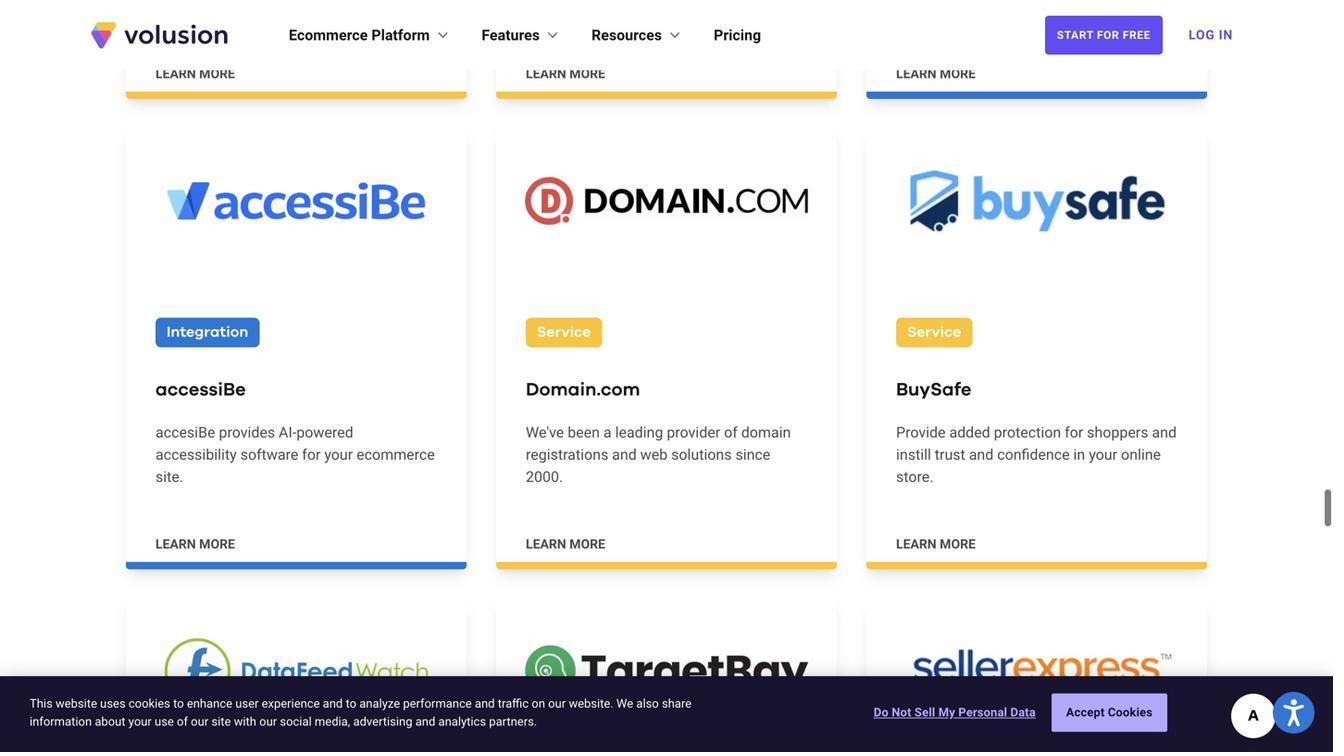 Task type: locate. For each thing, give the bounding box(es) containing it.
your
[[324, 446, 353, 464], [1089, 446, 1117, 464], [128, 715, 152, 729]]

share
[[662, 697, 692, 711]]

0 horizontal spatial for
[[302, 446, 321, 464]]

learn more inside 'learn more' link
[[526, 66, 605, 81]]

ecommerce platform button
[[289, 24, 452, 46]]

1 horizontal spatial service
[[907, 325, 961, 340]]

experience
[[262, 697, 320, 711]]

to up media,
[[346, 697, 356, 711]]

and down added
[[969, 446, 994, 464]]

learn more button
[[156, 65, 235, 83], [526, 65, 605, 83], [896, 65, 976, 83], [156, 535, 235, 554], [526, 535, 605, 554], [896, 535, 976, 554]]

start for free
[[1057, 29, 1151, 42]]

pricing link
[[714, 24, 761, 46]]

service
[[537, 325, 591, 340], [907, 325, 961, 340]]

service for domain.com
[[537, 325, 591, 340]]

your inside accesibe provides ai-powered accessibility software for your ecommerce site.
[[324, 446, 353, 464]]

provide added protection for shoppers and instill trust and confidence in your online store.
[[896, 424, 1177, 486]]

1 to from the left
[[173, 697, 184, 711]]

service for buysafe
[[907, 325, 961, 340]]

buysafe image
[[866, 128, 1207, 273]]

sell
[[915, 706, 935, 720]]

user
[[235, 697, 259, 711]]

0 horizontal spatial your
[[128, 715, 152, 729]]

and
[[1152, 424, 1177, 441], [612, 446, 637, 464], [969, 446, 994, 464], [323, 697, 343, 711], [475, 697, 495, 711], [415, 715, 435, 729]]

for inside accesibe provides ai-powered accessibility software for your ecommerce site.
[[302, 446, 321, 464]]

cookies
[[1108, 706, 1153, 720]]

do not sell my personal data
[[874, 706, 1036, 720]]

and inside "we've been a leading provider of domain registrations and web solutions since 2000."
[[612, 446, 637, 464]]

service up domain.com
[[537, 325, 591, 340]]

1 horizontal spatial our
[[259, 715, 277, 729]]

advertising
[[353, 715, 412, 729]]

datafeedwatch image
[[126, 599, 467, 744]]

accept cookies button
[[1051, 694, 1167, 733]]

your down "cookies"
[[128, 715, 152, 729]]

your inside this website uses cookies to enhance user experience and to analyze performance and traffic on our website. we also share information about your use of our site with our social media, advertising and analytics partners.
[[128, 715, 152, 729]]

accessibe
[[156, 381, 246, 399]]

more
[[199, 66, 235, 81], [569, 66, 605, 81], [940, 66, 976, 81], [199, 537, 235, 552], [569, 537, 605, 552], [940, 537, 976, 552]]

provide
[[896, 424, 946, 441]]

domain.com
[[526, 381, 640, 399]]

we've been a leading provider of domain registrations and web solutions since 2000.
[[526, 424, 791, 486]]

0 vertical spatial for
[[1065, 424, 1083, 441]]

2 horizontal spatial our
[[548, 697, 566, 711]]

1 horizontal spatial for
[[1065, 424, 1083, 441]]

my
[[938, 706, 955, 720]]

added
[[949, 424, 990, 441]]

this
[[30, 697, 53, 711]]

2 to from the left
[[346, 697, 356, 711]]

domain.com image
[[496, 128, 837, 273]]

to up use in the bottom of the page
[[173, 697, 184, 711]]

buysafe
[[896, 381, 972, 399]]

we
[[616, 697, 633, 711]]

our right the on
[[548, 697, 566, 711]]

domain
[[741, 424, 791, 441]]

we've
[[526, 424, 564, 441]]

of inside "we've been a leading provider of domain registrations and web solutions since 2000."
[[724, 424, 738, 441]]

for down powered
[[302, 446, 321, 464]]

log in
[[1189, 27, 1233, 43]]

1 service from the left
[[537, 325, 591, 340]]

1 horizontal spatial of
[[724, 424, 738, 441]]

1 vertical spatial of
[[177, 715, 188, 729]]

2 service from the left
[[907, 325, 961, 340]]

registrations
[[526, 446, 608, 464]]

0 horizontal spatial service
[[537, 325, 591, 340]]

resources
[[592, 26, 662, 44]]

also
[[636, 697, 659, 711]]

learn more
[[156, 66, 235, 81], [526, 66, 605, 81], [896, 66, 976, 81], [156, 537, 235, 552], [526, 537, 605, 552], [896, 537, 976, 552]]

more inside 'learn more' link
[[569, 66, 605, 81]]

information
[[30, 715, 92, 729]]

site.
[[156, 468, 183, 486]]

partners.
[[489, 715, 537, 729]]

shoppers
[[1087, 424, 1148, 441]]

of
[[724, 424, 738, 441], [177, 715, 188, 729]]

site
[[211, 715, 231, 729]]

and down leading
[[612, 446, 637, 464]]

1 horizontal spatial to
[[346, 697, 356, 711]]

and up media,
[[323, 697, 343, 711]]

free
[[1123, 29, 1151, 42]]

your down powered
[[324, 446, 353, 464]]

0 horizontal spatial to
[[173, 697, 184, 711]]

performance
[[403, 697, 472, 711]]

with
[[234, 715, 256, 729]]

our right with
[[259, 715, 277, 729]]

website.
[[569, 697, 613, 711]]

for up "in" at bottom
[[1065, 424, 1083, 441]]

software
[[240, 446, 298, 464]]

learn
[[156, 66, 196, 81], [526, 66, 566, 81], [896, 66, 937, 81], [156, 537, 196, 552], [526, 537, 566, 552], [896, 537, 937, 552]]

your right "in" at bottom
[[1089, 446, 1117, 464]]

0 horizontal spatial of
[[177, 715, 188, 729]]

analytics
[[438, 715, 486, 729]]

been
[[568, 424, 600, 441]]

of up since
[[724, 424, 738, 441]]

integration
[[167, 325, 248, 340]]

our
[[548, 697, 566, 711], [191, 715, 208, 729], [259, 715, 277, 729]]

our down enhance
[[191, 715, 208, 729]]

provider
[[667, 424, 720, 441]]

on
[[532, 697, 545, 711]]

2 horizontal spatial your
[[1089, 446, 1117, 464]]

ecommerce platform
[[289, 26, 430, 44]]

0 vertical spatial of
[[724, 424, 738, 441]]

of right use in the bottom of the page
[[177, 715, 188, 729]]

service up buysafe at the right bottom of page
[[907, 325, 961, 340]]

enhance
[[187, 697, 232, 711]]

2000.
[[526, 468, 563, 486]]

for
[[1065, 424, 1083, 441], [302, 446, 321, 464]]

1 vertical spatial for
[[302, 446, 321, 464]]

1 horizontal spatial your
[[324, 446, 353, 464]]

log
[[1189, 27, 1215, 43]]



Task type: vqa. For each thing, say whether or not it's contained in the screenshot.
Data
yes



Task type: describe. For each thing, give the bounding box(es) containing it.
for inside provide added protection for shoppers and instill trust and confidence in your online store.
[[1065, 424, 1083, 441]]

sellerexpress image
[[866, 599, 1207, 744]]

pricing
[[714, 26, 761, 44]]

personal
[[958, 706, 1007, 720]]

not
[[892, 706, 911, 720]]

ecommerce
[[357, 446, 435, 464]]

do
[[874, 706, 889, 720]]

targetbay image
[[496, 599, 837, 744]]

a
[[603, 424, 612, 441]]

and left traffic
[[475, 697, 495, 711]]

learn more link
[[496, 0, 837, 99]]

start for free link
[[1045, 16, 1163, 55]]

privacy alert dialog
[[0, 677, 1333, 753]]

0 horizontal spatial our
[[191, 715, 208, 729]]

in
[[1219, 27, 1233, 43]]

ecommerce
[[289, 26, 368, 44]]

features
[[482, 26, 540, 44]]

store.
[[896, 468, 934, 486]]

online
[[1121, 446, 1161, 464]]

web
[[640, 446, 668, 464]]

in
[[1073, 446, 1085, 464]]

analyze
[[359, 697, 400, 711]]

accept cookies
[[1066, 706, 1153, 720]]

protection
[[994, 424, 1061, 441]]

do not sell my personal data button
[[874, 695, 1036, 732]]

solutions
[[671, 446, 732, 464]]

data
[[1010, 706, 1036, 720]]

accesibe
[[156, 424, 215, 441]]

platform
[[371, 26, 430, 44]]

provides
[[219, 424, 275, 441]]

instill
[[896, 446, 931, 464]]

media,
[[315, 715, 350, 729]]

powered
[[296, 424, 353, 441]]

about
[[95, 715, 125, 729]]

traffic
[[498, 697, 529, 711]]

resources button
[[592, 24, 684, 46]]

accept
[[1066, 706, 1105, 720]]

start
[[1057, 29, 1094, 42]]

ai-
[[279, 424, 296, 441]]

for
[[1097, 29, 1119, 42]]

confidence
[[997, 446, 1070, 464]]

use
[[155, 715, 174, 729]]

website
[[56, 697, 97, 711]]

and down performance at the bottom of page
[[415, 715, 435, 729]]

trust
[[935, 446, 965, 464]]

social
[[280, 715, 312, 729]]

open accessibe: accessibility options, statement and help image
[[1283, 700, 1304, 727]]

features button
[[482, 24, 562, 46]]

this website uses cookies to enhance user experience and to analyze performance and traffic on our website. we also share information about your use of our site with our social media, advertising and analytics partners.
[[30, 697, 692, 729]]

your inside provide added protection for shoppers and instill trust and confidence in your online store.
[[1089, 446, 1117, 464]]

log in link
[[1178, 15, 1244, 56]]

since
[[735, 446, 770, 464]]

accessibe image
[[126, 128, 467, 273]]

accesibe provides ai-powered accessibility software for your ecommerce site.
[[156, 424, 435, 486]]

leading
[[615, 424, 663, 441]]

accessibility
[[156, 446, 237, 464]]

of inside this website uses cookies to enhance user experience and to analyze performance and traffic on our website. we also share information about your use of our site with our social media, advertising and analytics partners.
[[177, 715, 188, 729]]

cookies
[[129, 697, 170, 711]]

uses
[[100, 697, 126, 711]]

and up online
[[1152, 424, 1177, 441]]



